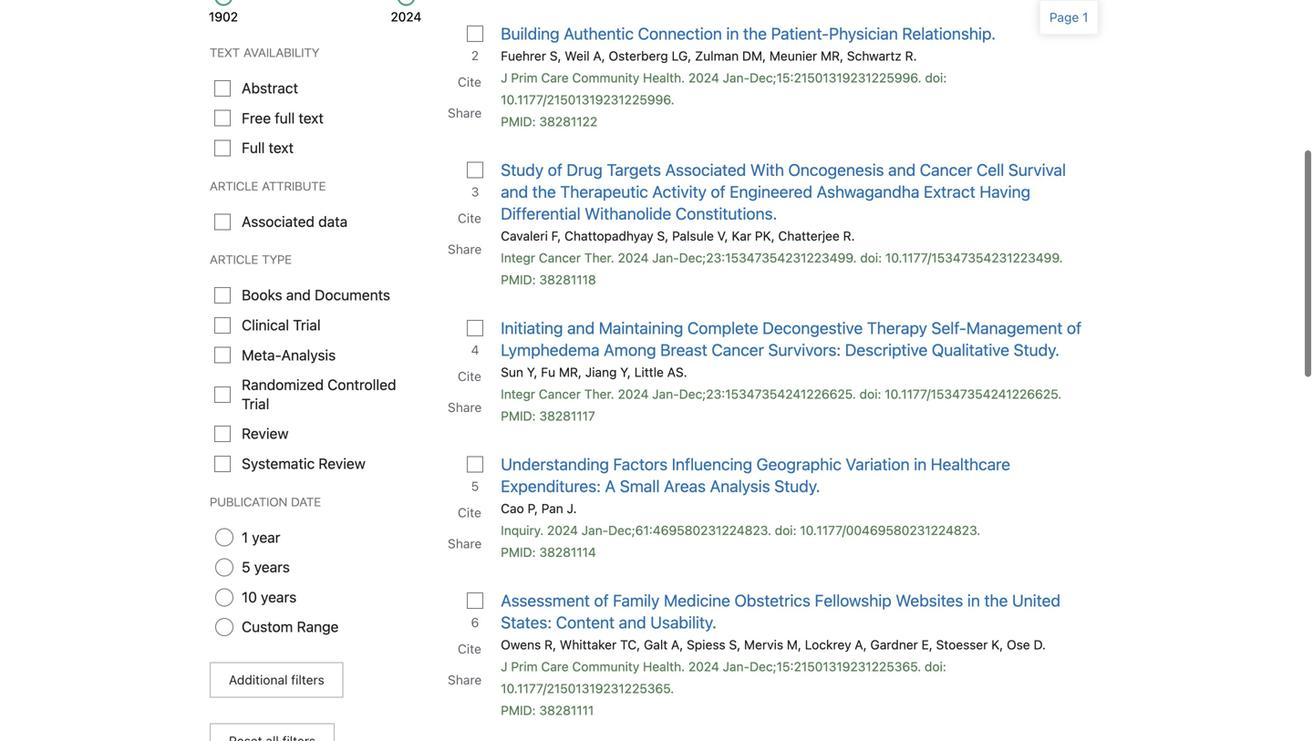 Task type: vqa. For each thing, say whether or not it's contained in the screenshot.
Differential
yes



Task type: locate. For each thing, give the bounding box(es) containing it.
united
[[1012, 591, 1061, 611]]

select to open a dropdown and enter a custom date range. element
[[214, 618, 419, 637]]

1 vertical spatial mr,
[[559, 365, 582, 380]]

in inside understanding factors influencing geographic variation in healthcare expenditures: a small areas analysis study. cao p, pan j. inquiry. 2024 jan-dec;61:469580231224823. doi: 10.1177/00469580231224823. pmid: 38281114
[[914, 455, 927, 474]]

a, right weil
[[593, 48, 605, 63]]

0 horizontal spatial text
[[269, 139, 294, 156]]

patient-
[[771, 24, 829, 43]]

share button down 4
[[446, 392, 486, 423]]

study. down geographic
[[774, 476, 820, 496]]

0 vertical spatial health.
[[643, 70, 685, 85]]

article attribute
[[210, 176, 326, 194]]

share down 6
[[448, 673, 482, 688]]

obstetrics
[[734, 591, 811, 611]]

1 health. from the top
[[643, 70, 685, 85]]

0 vertical spatial care
[[541, 70, 569, 85]]

ther.
[[584, 250, 614, 265], [584, 387, 614, 402]]

1 vertical spatial years
[[261, 588, 297, 606]]

2 horizontal spatial s,
[[729, 637, 741, 652]]

drug
[[567, 160, 603, 180]]

in up zulman
[[726, 24, 739, 43]]

1 vertical spatial 1
[[242, 529, 248, 546]]

1 vertical spatial s,
[[657, 228, 669, 243]]

4 share from the top
[[448, 536, 482, 551]]

2 j from the top
[[501, 659, 508, 674]]

cite left the cao
[[458, 505, 481, 520]]

medicine
[[664, 591, 730, 611]]

0 horizontal spatial a,
[[593, 48, 605, 63]]

0 horizontal spatial trial
[[242, 395, 269, 413]]

availability
[[244, 43, 319, 60]]

doi: down descriptive
[[860, 387, 881, 402]]

mr, right fu
[[559, 365, 582, 380]]

1 vertical spatial associated
[[242, 213, 315, 230]]

in inside building authentic connection in the patient-physician relationship. fuehrer s, weil a, osterberg lg, zulman dm, meunier mr, schwartz r. j prim care community health. 2024 jan-dec;15:21501319231225996. doi: 10.1177/21501319231225996. pmid: 38281122
[[726, 24, 739, 43]]

dec;15:21501319231225365.
[[750, 659, 921, 674]]

article type
[[210, 250, 292, 267]]

s, left weil
[[550, 48, 561, 63]]

10 years
[[242, 588, 297, 606]]

years for 10 years
[[261, 588, 297, 606]]

analysis down influencing
[[710, 476, 770, 496]]

1 vertical spatial prim
[[511, 659, 538, 674]]

cite down 2 in the top left of the page
[[458, 74, 481, 89]]

38281111
[[539, 703, 594, 718]]

the inside assessment of family medicine obstetrics fellowship websites in the united states: content and usability. owens r, whittaker tc, galt a, spiess s, mervis m, lockrey a, gardner e, stoesser k, ose d. j prim care community health. 2024 jan-dec;15:21501319231225365. doi: 10.1177/21501319231225365. pmid: 38281111
[[984, 591, 1008, 611]]

connection
[[638, 24, 722, 43]]

2 vertical spatial in
[[967, 591, 980, 611]]

0 vertical spatial years
[[254, 559, 290, 576]]

books and documents
[[242, 286, 390, 304]]

share button for initiating and maintaining complete decongestive therapy self-management of lymphedema among breast cancer survivors: descriptive qualitative study.
[[446, 392, 486, 423]]

1 horizontal spatial analysis
[[710, 476, 770, 496]]

0 vertical spatial mr,
[[821, 48, 844, 63]]

review up systematic
[[242, 425, 289, 442]]

mr, up dec;15:21501319231225996.
[[821, 48, 844, 63]]

10.1177/15347354241226625.
[[885, 387, 1062, 402]]

a, right lockrey at the right of the page
[[855, 637, 867, 652]]

full
[[242, 139, 265, 156]]

associated up activity
[[665, 160, 746, 180]]

1 left year
[[242, 529, 248, 546]]

years
[[254, 559, 290, 576], [261, 588, 297, 606]]

v,
[[717, 228, 728, 243]]

cancer up extract
[[920, 160, 972, 180]]

analysis inside the filters group
[[281, 346, 336, 364]]

authentic
[[564, 24, 634, 43]]

share button down 6
[[446, 665, 486, 696]]

custom range
[[242, 618, 339, 636]]

1 article from the top
[[210, 176, 258, 194]]

cite button
[[456, 67, 486, 98], [456, 203, 486, 234], [456, 361, 486, 392], [456, 497, 486, 528], [456, 634, 486, 665]]

1 horizontal spatial 1
[[1082, 10, 1088, 25]]

ther. inside initiating and maintaining complete decongestive therapy self-management of lymphedema among breast cancer survivors: descriptive qualitative study. sun y, fu mr, jiang y, little as. integr cancer ther. 2024 jan-dec;23:15347354241226625. doi: 10.1177/15347354241226625. pmid: 38281117
[[584, 387, 614, 402]]

cite button for study of drug targets associated with oncogenesis and cancer cell survival and the therapeutic activity of engineered ashwagandha extract having differential withanolide constitutions.
[[456, 203, 486, 234]]

1 vertical spatial health.
[[643, 659, 685, 674]]

filters group
[[210, 42, 419, 637]]

in right websites
[[967, 591, 980, 611]]

0 vertical spatial trial
[[293, 316, 321, 334]]

1 share from the top
[[448, 105, 482, 120]]

2 vertical spatial the
[[984, 591, 1008, 611]]

share button down '3'
[[446, 234, 486, 265]]

understanding factors influencing geographic variation in healthcare expenditures: a small areas analysis study. link
[[501, 454, 1092, 497]]

0 vertical spatial j
[[501, 70, 508, 85]]

controlled
[[328, 376, 396, 394]]

3 share button from the top
[[446, 392, 486, 423]]

2 prim from the top
[[511, 659, 538, 674]]

2 health. from the top
[[643, 659, 685, 674]]

3 share from the top
[[448, 400, 482, 415]]

5 for 5
[[471, 479, 479, 494]]

share left inquiry.
[[448, 536, 482, 551]]

j down fuehrer
[[501, 70, 508, 85]]

0 horizontal spatial review
[[242, 425, 289, 442]]

share for study of drug targets associated with oncogenesis and cancer cell survival and the therapeutic activity of engineered ashwagandha extract having differential withanolide constitutions.
[[448, 242, 482, 257]]

1 cite button from the top
[[456, 67, 486, 98]]

integr down cavaleri in the top left of the page
[[501, 250, 535, 265]]

2 horizontal spatial the
[[984, 591, 1008, 611]]

pmid: left 38281111
[[501, 703, 536, 718]]

doi: inside the study of drug targets associated with oncogenesis and cancer cell survival and the therapeutic activity of engineered ashwagandha extract having differential withanolide constitutions. cavaleri f, chattopadhyay s, palsule v, kar pk, chatterjee r. integr cancer ther. 2024 jan-dec;23:15347354231223499. doi: 10.1177/15347354231223499. pmid: 38281118
[[860, 250, 882, 265]]

article down full
[[210, 176, 258, 194]]

meunier
[[769, 48, 817, 63]]

the up differential
[[532, 182, 556, 202]]

0 vertical spatial study.
[[1014, 340, 1060, 360]]

1 horizontal spatial 5
[[471, 479, 479, 494]]

1 vertical spatial j
[[501, 659, 508, 674]]

1 pmid: from the top
[[501, 114, 536, 129]]

building authentic connection in the patient-physician relationship. fuehrer s, weil a, osterberg lg, zulman dm, meunier mr, schwartz r. j prim care community health. 2024 jan-dec;15:21501319231225996. doi: 10.1177/21501319231225996. pmid: 38281122
[[501, 24, 996, 129]]

1 vertical spatial review
[[319, 455, 365, 472]]

1 horizontal spatial trial
[[293, 316, 321, 334]]

family
[[613, 591, 660, 611]]

s, right spiess
[[729, 637, 741, 652]]

0 horizontal spatial in
[[726, 24, 739, 43]]

2024 inside understanding factors influencing geographic variation in healthcare expenditures: a small areas analysis study. cao p, pan j. inquiry. 2024 jan-dec;61:469580231224823. doi: 10.1177/00469580231224823. pmid: 38281114
[[547, 523, 578, 538]]

5 share from the top
[[448, 673, 482, 688]]

e,
[[922, 637, 933, 652]]

integr inside the study of drug targets associated with oncogenesis and cancer cell survival and the therapeutic activity of engineered ashwagandha extract having differential withanolide constitutions. cavaleri f, chattopadhyay s, palsule v, kar pk, chatterjee r. integr cancer ther. 2024 jan-dec;23:15347354231223499. doi: 10.1177/15347354231223499. pmid: 38281118
[[501, 250, 535, 265]]

pan
[[541, 501, 563, 516]]

1 horizontal spatial text
[[299, 109, 324, 127]]

1 right page
[[1082, 10, 1088, 25]]

y, down among
[[620, 365, 631, 380]]

variation
[[846, 455, 910, 474]]

cite down 4
[[458, 369, 481, 384]]

pmid: down sun
[[501, 409, 536, 424]]

cite for initiating and maintaining complete decongestive therapy self-management of lymphedema among breast cancer survivors: descriptive qualitative study.
[[458, 369, 481, 384]]

community up 10.1177/21501319231225996.
[[572, 70, 639, 85]]

4 cite button from the top
[[456, 497, 486, 528]]

0 vertical spatial the
[[743, 24, 767, 43]]

prim down fuehrer
[[511, 70, 538, 85]]

and down family
[[619, 613, 646, 632]]

2 integr from the top
[[501, 387, 535, 402]]

0 vertical spatial in
[[726, 24, 739, 43]]

and up ashwagandha
[[888, 160, 916, 180]]

2 cite from the top
[[458, 211, 481, 226]]

pmid:
[[501, 114, 536, 129], [501, 272, 536, 287], [501, 409, 536, 424], [501, 545, 536, 560], [501, 703, 536, 718]]

analysis inside understanding factors influencing geographic variation in healthcare expenditures: a small areas analysis study. cao p, pan j. inquiry. 2024 jan-dec;61:469580231224823. doi: 10.1177/00469580231224823. pmid: 38281114
[[710, 476, 770, 496]]

jan- down palsule
[[652, 250, 679, 265]]

1 vertical spatial trial
[[242, 395, 269, 413]]

0 horizontal spatial associated
[[242, 213, 315, 230]]

pmid: down cavaleri in the top left of the page
[[501, 272, 536, 287]]

doi: down e,
[[925, 659, 946, 674]]

cite down '3'
[[458, 211, 481, 226]]

1 horizontal spatial r.
[[905, 48, 917, 63]]

s, inside the study of drug targets associated with oncogenesis and cancer cell survival and the therapeutic activity of engineered ashwagandha extract having differential withanolide constitutions. cavaleri f, chattopadhyay s, palsule v, kar pk, chatterjee r. integr cancer ther. 2024 jan-dec;23:15347354231223499. doi: 10.1177/15347354231223499. pmid: 38281118
[[657, 228, 669, 243]]

3 cite button from the top
[[456, 361, 486, 392]]

tc,
[[620, 637, 640, 652]]

0 horizontal spatial study.
[[774, 476, 820, 496]]

review
[[242, 425, 289, 442], [319, 455, 365, 472]]

0 vertical spatial s,
[[550, 48, 561, 63]]

article for article attribute
[[210, 176, 258, 194]]

share down 2 in the top left of the page
[[448, 105, 482, 120]]

states:
[[501, 613, 552, 632]]

cite button down 4
[[456, 361, 486, 392]]

share down 4
[[448, 400, 482, 415]]

jan- down dm,
[[723, 70, 750, 85]]

y, left fu
[[527, 365, 538, 380]]

5 share button from the top
[[446, 665, 486, 696]]

sun
[[501, 365, 523, 380]]

2 community from the top
[[572, 659, 639, 674]]

0 vertical spatial prim
[[511, 70, 538, 85]]

3 pmid: from the top
[[501, 409, 536, 424]]

r. inside building authentic connection in the patient-physician relationship. fuehrer s, weil a, osterberg lg, zulman dm, meunier mr, schwartz r. j prim care community health. 2024 jan-dec;15:21501319231225996. doi: 10.1177/21501319231225996. pmid: 38281122
[[905, 48, 917, 63]]

0 vertical spatial 5
[[471, 479, 479, 494]]

article
[[210, 176, 258, 194], [210, 250, 258, 267]]

2 share from the top
[[448, 242, 482, 257]]

doi: down relationship.
[[925, 70, 947, 85]]

1 horizontal spatial s,
[[657, 228, 669, 243]]

associated up type
[[242, 213, 315, 230]]

cite button for building authentic connection in the patient-physician relationship.
[[456, 67, 486, 98]]

building authentic connection in the patient-physician relationship. link
[[501, 23, 996, 45]]

4 share button from the top
[[446, 528, 486, 559]]

2 vertical spatial s,
[[729, 637, 741, 652]]

1 prim from the top
[[511, 70, 538, 85]]

chatterjee
[[778, 228, 840, 243]]

doi: inside assessment of family medicine obstetrics fellowship websites in the united states: content and usability. owens r, whittaker tc, galt a, spiess s, mervis m, lockrey a, gardner e, stoesser k, ose d. j prim care community health. 2024 jan-dec;15:21501319231225365. doi: 10.1177/21501319231225365. pmid: 38281111
[[925, 659, 946, 674]]

jan-
[[723, 70, 750, 85], [652, 250, 679, 265], [652, 387, 679, 402], [581, 523, 608, 538], [723, 659, 750, 674]]

cite button down 6
[[456, 634, 486, 665]]

therapy
[[867, 318, 927, 338]]

0 vertical spatial integr
[[501, 250, 535, 265]]

in right variation
[[914, 455, 927, 474]]

a, right galt
[[671, 637, 683, 652]]

j inside building authentic connection in the patient-physician relationship. fuehrer s, weil a, osterberg lg, zulman dm, meunier mr, schwartz r. j prim care community health. 2024 jan-dec;15:21501319231225996. doi: 10.1177/21501319231225996. pmid: 38281122
[[501, 70, 508, 85]]

1 vertical spatial r.
[[843, 228, 855, 243]]

0 vertical spatial community
[[572, 70, 639, 85]]

years right the 10
[[261, 588, 297, 606]]

s, left palsule
[[657, 228, 669, 243]]

s, inside building authentic connection in the patient-physician relationship. fuehrer s, weil a, osterberg lg, zulman dm, meunier mr, schwartz r. j prim care community health. 2024 jan-dec;15:21501319231225996. doi: 10.1177/21501319231225996. pmid: 38281122
[[550, 48, 561, 63]]

free full text
[[242, 109, 324, 127]]

6
[[471, 615, 479, 630]]

0 vertical spatial analysis
[[281, 346, 336, 364]]

share button down 2 in the top left of the page
[[446, 98, 486, 129]]

study. down management
[[1014, 340, 1060, 360]]

2024 inside assessment of family medicine obstetrics fellowship websites in the united states: content and usability. owens r, whittaker tc, galt a, spiess s, mervis m, lockrey a, gardner e, stoesser k, ose d. j prim care community health. 2024 jan-dec;15:21501319231225365. doi: 10.1177/21501319231225365. pmid: 38281111
[[688, 659, 719, 674]]

share button left inquiry.
[[446, 528, 486, 559]]

years up 10 years
[[254, 559, 290, 576]]

ther. down the jiang
[[584, 387, 614, 402]]

0 vertical spatial r.
[[905, 48, 917, 63]]

cancer
[[920, 160, 972, 180], [539, 250, 581, 265], [712, 340, 764, 360], [539, 387, 581, 402]]

2 ther. from the top
[[584, 387, 614, 402]]

review up date
[[319, 455, 365, 472]]

1 horizontal spatial review
[[319, 455, 365, 472]]

2 pmid: from the top
[[501, 272, 536, 287]]

jan- down the mervis
[[723, 659, 750, 674]]

prim down owens
[[511, 659, 538, 674]]

type
[[262, 250, 292, 267]]

fu
[[541, 365, 555, 380]]

randomized
[[242, 376, 324, 394]]

the inside building authentic connection in the patient-physician relationship. fuehrer s, weil a, osterberg lg, zulman dm, meunier mr, schwartz r. j prim care community health. 2024 jan-dec;15:21501319231225996. doi: 10.1177/21501319231225996. pmid: 38281122
[[743, 24, 767, 43]]

1 vertical spatial study.
[[774, 476, 820, 496]]

community down whittaker
[[572, 659, 639, 674]]

documents
[[315, 286, 390, 304]]

community inside assessment of family medicine obstetrics fellowship websites in the united states: content and usability. owens r, whittaker tc, galt a, spiess s, mervis m, lockrey a, gardner e, stoesser k, ose d. j prim care community health. 2024 jan-dec;15:21501319231225365. doi: 10.1177/21501319231225365. pmid: 38281111
[[572, 659, 639, 674]]

1 integr from the top
[[501, 250, 535, 265]]

pmid: up study
[[501, 114, 536, 129]]

the left united
[[984, 591, 1008, 611]]

2 cite button from the top
[[456, 203, 486, 234]]

relationship.
[[902, 24, 996, 43]]

analysis up randomized
[[281, 346, 336, 364]]

3 cite from the top
[[458, 369, 481, 384]]

5 cite from the top
[[458, 642, 481, 657]]

5 inside the filters group
[[242, 559, 250, 576]]

1 y, from the left
[[527, 365, 538, 380]]

0 vertical spatial associated
[[665, 160, 746, 180]]

article for article type
[[210, 250, 258, 267]]

1 vertical spatial the
[[532, 182, 556, 202]]

1 vertical spatial ther.
[[584, 387, 614, 402]]

jan- inside initiating and maintaining complete decongestive therapy self-management of lymphedema among breast cancer survivors: descriptive qualitative study. sun y, fu mr, jiang y, little as. integr cancer ther. 2024 jan-dec;23:15347354241226625. doi: 10.1177/15347354241226625. pmid: 38281117
[[652, 387, 679, 402]]

trial down books and documents
[[293, 316, 321, 334]]

a,
[[593, 48, 605, 63], [671, 637, 683, 652], [855, 637, 867, 652]]

of up constitutions.
[[711, 182, 726, 202]]

2 y, from the left
[[620, 365, 631, 380]]

cite button for initiating and maintaining complete decongestive therapy self-management of lymphedema among breast cancer survivors: descriptive qualitative study.
[[456, 361, 486, 392]]

cite button down '3'
[[456, 203, 486, 234]]

2 share button from the top
[[446, 234, 486, 265]]

range
[[297, 618, 339, 636]]

associated inside the filters group
[[242, 213, 315, 230]]

of right management
[[1067, 318, 1082, 338]]

2 care from the top
[[541, 659, 569, 674]]

r,
[[544, 637, 556, 652]]

1 inside button
[[1082, 10, 1088, 25]]

with
[[750, 160, 784, 180]]

cite
[[458, 74, 481, 89], [458, 211, 481, 226], [458, 369, 481, 384], [458, 505, 481, 520], [458, 642, 481, 657]]

share for assessment of family medicine obstetrics fellowship websites in the united states: content and usability.
[[448, 673, 482, 688]]

d.
[[1034, 637, 1046, 652]]

2 article from the top
[[210, 250, 258, 267]]

cite button down 2 in the top left of the page
[[456, 67, 486, 98]]

1 j from the top
[[501, 70, 508, 85]]

jan- inside assessment of family medicine obstetrics fellowship websites in the united states: content and usability. owens r, whittaker tc, galt a, spiess s, mervis m, lockrey a, gardner e, stoesser k, ose d. j prim care community health. 2024 jan-dec;15:21501319231225365. doi: 10.1177/21501319231225365. pmid: 38281111
[[723, 659, 750, 674]]

health. down galt
[[643, 659, 685, 674]]

self-
[[931, 318, 967, 338]]

doi: down the understanding factors influencing geographic variation in healthcare expenditures: a small areas analysis study. link
[[775, 523, 797, 538]]

palsule
[[672, 228, 714, 243]]

understanding factors influencing geographic variation in healthcare expenditures: a small areas analysis study. cao p, pan j. inquiry. 2024 jan-dec;61:469580231224823. doi: 10.1177/00469580231224823. pmid: 38281114
[[501, 455, 1010, 560]]

5 cite button from the top
[[456, 634, 486, 665]]

5 left expenditures:
[[471, 479, 479, 494]]

of up 'content' in the left bottom of the page
[[594, 591, 609, 611]]

among
[[604, 340, 656, 360]]

jan- up 38281114
[[581, 523, 608, 538]]

and up lymphedema
[[567, 318, 595, 338]]

publication date
[[210, 492, 321, 510]]

0 horizontal spatial the
[[532, 182, 556, 202]]

0 horizontal spatial 5
[[242, 559, 250, 576]]

trial down randomized
[[242, 395, 269, 413]]

1 horizontal spatial mr,
[[821, 48, 844, 63]]

doi:
[[925, 70, 947, 85], [860, 250, 882, 265], [860, 387, 881, 402], [775, 523, 797, 538], [925, 659, 946, 674]]

and up clinical trial on the left top of page
[[286, 286, 311, 304]]

differential
[[501, 204, 581, 223]]

r. right chatterjee
[[843, 228, 855, 243]]

integr down sun
[[501, 387, 535, 402]]

j down owens
[[501, 659, 508, 674]]

4 cite from the top
[[458, 505, 481, 520]]

share for understanding factors influencing geographic variation in healthcare expenditures: a small areas analysis study.
[[448, 536, 482, 551]]

0 vertical spatial ther.
[[584, 250, 614, 265]]

1 vertical spatial analysis
[[710, 476, 770, 496]]

0 horizontal spatial r.
[[843, 228, 855, 243]]

4 pmid: from the top
[[501, 545, 536, 560]]

1 horizontal spatial associated
[[665, 160, 746, 180]]

1 horizontal spatial study.
[[1014, 340, 1060, 360]]

1 vertical spatial in
[[914, 455, 927, 474]]

r. right schwartz on the right of the page
[[905, 48, 917, 63]]

0 horizontal spatial s,
[[550, 48, 561, 63]]

1 vertical spatial care
[[541, 659, 569, 674]]

1 care from the top
[[541, 70, 569, 85]]

0 vertical spatial 1
[[1082, 10, 1088, 25]]

share down '3'
[[448, 242, 482, 257]]

zulman
[[695, 48, 739, 63]]

1 horizontal spatial in
[[914, 455, 927, 474]]

complete
[[687, 318, 758, 338]]

health. down lg,
[[643, 70, 685, 85]]

pmid: down inquiry.
[[501, 545, 536, 560]]

1 vertical spatial 5
[[242, 559, 250, 576]]

38281114
[[539, 545, 596, 560]]

trial
[[293, 316, 321, 334], [242, 395, 269, 413]]

article left type
[[210, 250, 258, 267]]

doi: down ashwagandha
[[860, 250, 882, 265]]

1 community from the top
[[572, 70, 639, 85]]

0 horizontal spatial mr,
[[559, 365, 582, 380]]

2 horizontal spatial a,
[[855, 637, 867, 652]]

r.
[[905, 48, 917, 63], [843, 228, 855, 243]]

0 horizontal spatial y,
[[527, 365, 538, 380]]

5 up the 10
[[242, 559, 250, 576]]

1 horizontal spatial y,
[[620, 365, 631, 380]]

page 1 button
[[1040, 0, 1098, 35]]

1 cite from the top
[[458, 74, 481, 89]]

0 horizontal spatial analysis
[[281, 346, 336, 364]]

cite down 6
[[458, 642, 481, 657]]

dec;23:15347354231223499.
[[679, 250, 857, 265]]

full
[[275, 109, 295, 127]]

cite button left the cao
[[456, 497, 486, 528]]

integr inside initiating and maintaining complete decongestive therapy self-management of lymphedema among breast cancer survivors: descriptive qualitative study. sun y, fu mr, jiang y, little as. integr cancer ther. 2024 jan-dec;23:15347354241226625. doi: 10.1177/15347354241226625. pmid: 38281117
[[501, 387, 535, 402]]

breast
[[660, 340, 707, 360]]

0 horizontal spatial 1
[[242, 529, 248, 546]]

1 year
[[242, 529, 280, 546]]

10.1177/21501319231225365.
[[501, 681, 674, 696]]

1 vertical spatial article
[[210, 250, 258, 267]]

share button for building authentic connection in the patient-physician relationship.
[[446, 98, 486, 129]]

share button
[[446, 98, 486, 129], [446, 234, 486, 265], [446, 392, 486, 423], [446, 528, 486, 559], [446, 665, 486, 696]]

1 ther. from the top
[[584, 250, 614, 265]]

trial inside randomized controlled trial
[[242, 395, 269, 413]]

0 vertical spatial article
[[210, 176, 258, 194]]

the up dm,
[[743, 24, 767, 43]]

1 vertical spatial community
[[572, 659, 639, 674]]

f,
[[551, 228, 561, 243]]

ther. down chattopadhyay
[[584, 250, 614, 265]]

care down weil
[[541, 70, 569, 85]]

1 share button from the top
[[446, 98, 486, 129]]

1 horizontal spatial the
[[743, 24, 767, 43]]

cite button for assessment of family medicine obstetrics fellowship websites in the united states: content and usability.
[[456, 634, 486, 665]]

2 horizontal spatial in
[[967, 591, 980, 611]]

jan- inside building authentic connection in the patient-physician relationship. fuehrer s, weil a, osterberg lg, zulman dm, meunier mr, schwartz r. j prim care community health. 2024 jan-dec;15:21501319231225996. doi: 10.1177/21501319231225996. pmid: 38281122
[[723, 70, 750, 85]]

care down r,
[[541, 659, 569, 674]]

5 pmid: from the top
[[501, 703, 536, 718]]

and inside assessment of family medicine obstetrics fellowship websites in the united states: content and usability. owens r, whittaker tc, galt a, spiess s, mervis m, lockrey a, gardner e, stoesser k, ose d. j prim care community health. 2024 jan-dec;15:21501319231225365. doi: 10.1177/21501319231225365. pmid: 38281111
[[619, 613, 646, 632]]

jan- down as.
[[652, 387, 679, 402]]

1 vertical spatial integr
[[501, 387, 535, 402]]



Task type: describe. For each thing, give the bounding box(es) containing it.
of inside initiating and maintaining complete decongestive therapy self-management of lymphedema among breast cancer survivors: descriptive qualitative study. sun y, fu mr, jiang y, little as. integr cancer ther. 2024 jan-dec;23:15347354241226625. doi: 10.1177/15347354241226625. pmid: 38281117
[[1067, 318, 1082, 338]]

s, inside assessment of family medicine obstetrics fellowship websites in the united states: content and usability. owens r, whittaker tc, galt a, spiess s, mervis m, lockrey a, gardner e, stoesser k, ose d. j prim care community health. 2024 jan-dec;15:21501319231225365. doi: 10.1177/21501319231225365. pmid: 38281111
[[729, 637, 741, 652]]

of left "drug"
[[548, 160, 562, 180]]

1902
[[209, 9, 238, 24]]

2024 inside initiating and maintaining complete decongestive therapy self-management of lymphedema among breast cancer survivors: descriptive qualitative study. sun y, fu mr, jiang y, little as. integr cancer ther. 2024 jan-dec;23:15347354241226625. doi: 10.1177/15347354241226625. pmid: 38281117
[[618, 387, 649, 402]]

meta-analysis
[[242, 346, 336, 364]]

pmid: inside the study of drug targets associated with oncogenesis and cancer cell survival and the therapeutic activity of engineered ashwagandha extract having differential withanolide constitutions. cavaleri f, chattopadhyay s, palsule v, kar pk, chatterjee r. integr cancer ther. 2024 jan-dec;23:15347354231223499. doi: 10.1177/15347354231223499. pmid: 38281118
[[501, 272, 536, 287]]

community inside building authentic connection in the patient-physician relationship. fuehrer s, weil a, osterberg lg, zulman dm, meunier mr, schwartz r. j prim care community health. 2024 jan-dec;15:21501319231225996. doi: 10.1177/21501319231225996. pmid: 38281122
[[572, 70, 639, 85]]

a
[[605, 476, 616, 496]]

j.
[[567, 501, 577, 516]]

jiang
[[585, 365, 617, 380]]

share for initiating and maintaining complete decongestive therapy self-management of lymphedema among breast cancer survivors: descriptive qualitative study.
[[448, 400, 482, 415]]

years for 5 years
[[254, 559, 290, 576]]

ther. inside the study of drug targets associated with oncogenesis and cancer cell survival and the therapeutic activity of engineered ashwagandha extract having differential withanolide constitutions. cavaleri f, chattopadhyay s, palsule v, kar pk, chatterjee r. integr cancer ther. 2024 jan-dec;23:15347354231223499. doi: 10.1177/15347354231223499. pmid: 38281118
[[584, 250, 614, 265]]

initiating and maintaining complete decongestive therapy self-management of lymphedema among breast cancer survivors: descriptive qualitative study. sun y, fu mr, jiang y, little as. integr cancer ther. 2024 jan-dec;23:15347354241226625. doi: 10.1177/15347354241226625. pmid: 38281117
[[501, 318, 1082, 424]]

10.1177/21501319231225996.
[[501, 92, 674, 107]]

oncogenesis
[[788, 160, 884, 180]]

assessment of family medicine obstetrics fellowship websites in the united states: content and usability. owens r, whittaker tc, galt a, spiess s, mervis m, lockrey a, gardner e, stoesser k, ose d. j prim care community health. 2024 jan-dec;15:21501319231225365. doi: 10.1177/21501319231225365. pmid: 38281111
[[501, 591, 1061, 718]]

the inside the study of drug targets associated with oncogenesis and cancer cell survival and the therapeutic activity of engineered ashwagandha extract having differential withanolide constitutions. cavaleri f, chattopadhyay s, palsule v, kar pk, chatterjee r. integr cancer ther. 2024 jan-dec;23:15347354231223499. doi: 10.1177/15347354231223499. pmid: 38281118
[[532, 182, 556, 202]]

descriptive
[[845, 340, 928, 360]]

qualitative
[[932, 340, 1009, 360]]

associated inside the study of drug targets associated with oncogenesis and cancer cell survival and the therapeutic activity of engineered ashwagandha extract having differential withanolide constitutions. cavaleri f, chattopadhyay s, palsule v, kar pk, chatterjee r. integr cancer ther. 2024 jan-dec;23:15347354231223499. doi: 10.1177/15347354231223499. pmid: 38281118
[[665, 160, 746, 180]]

assessment of family medicine obstetrics fellowship websites in the united states: content and usability. link
[[501, 590, 1092, 634]]

lymphedema
[[501, 340, 600, 360]]

health. inside building authentic connection in the patient-physician relationship. fuehrer s, weil a, osterberg lg, zulman dm, meunier mr, schwartz r. j prim care community health. 2024 jan-dec;15:21501319231225996. doi: 10.1177/21501319231225996. pmid: 38281122
[[643, 70, 685, 85]]

systematic review
[[242, 455, 365, 472]]

study. inside initiating and maintaining complete decongestive therapy self-management of lymphedema among breast cancer survivors: descriptive qualitative study. sun y, fu mr, jiang y, little as. integr cancer ther. 2024 jan-dec;23:15347354241226625. doi: 10.1177/15347354241226625. pmid: 38281117
[[1014, 340, 1060, 360]]

weil
[[565, 48, 590, 63]]

p,
[[528, 501, 538, 516]]

data
[[318, 213, 348, 230]]

share button for understanding factors influencing geographic variation in healthcare expenditures: a small areas analysis study.
[[446, 528, 486, 559]]

survival
[[1008, 160, 1066, 180]]

5 years
[[242, 559, 290, 576]]

j inside assessment of family medicine obstetrics fellowship websites in the united states: content and usability. owens r, whittaker tc, galt a, spiess s, mervis m, lockrey a, gardner e, stoesser k, ose d. j prim care community health. 2024 jan-dec;15:21501319231225365. doi: 10.1177/21501319231225365. pmid: 38281111
[[501, 659, 508, 674]]

survivors:
[[768, 340, 841, 360]]

cite button for understanding factors influencing geographic variation in healthcare expenditures: a small areas analysis study.
[[456, 497, 486, 528]]

attribute
[[262, 176, 326, 194]]

4
[[471, 342, 479, 357]]

pmid: inside assessment of family medicine obstetrics fellowship websites in the united states: content and usability. owens r, whittaker tc, galt a, spiess s, mervis m, lockrey a, gardner e, stoesser k, ose d. j prim care community health. 2024 jan-dec;15:21501319231225365. doi: 10.1177/21501319231225365. pmid: 38281111
[[501, 703, 536, 718]]

building
[[501, 24, 560, 43]]

1 vertical spatial text
[[269, 139, 294, 156]]

study
[[501, 160, 544, 180]]

cancer up 38281117
[[539, 387, 581, 402]]

usability.
[[650, 613, 717, 632]]

assessment
[[501, 591, 590, 611]]

1 horizontal spatial a,
[[671, 637, 683, 652]]

abstract
[[242, 79, 298, 97]]

page
[[1050, 10, 1079, 25]]

free
[[242, 109, 271, 127]]

10.1177/15347354231223499.
[[885, 250, 1063, 265]]

in inside assessment of family medicine obstetrics fellowship websites in the united states: content and usability. owens r, whittaker tc, galt a, spiess s, mervis m, lockrey a, gardner e, stoesser k, ose d. j prim care community health. 2024 jan-dec;15:21501319231225365. doi: 10.1177/21501319231225365. pmid: 38281111
[[967, 591, 980, 611]]

cao
[[501, 501, 524, 516]]

targets
[[607, 160, 661, 180]]

cite for building authentic connection in the patient-physician relationship.
[[458, 74, 481, 89]]

filters
[[291, 672, 324, 688]]

areas
[[664, 476, 706, 496]]

osterberg
[[609, 48, 668, 63]]

cite for assessment of family medicine obstetrics fellowship websites in the united states: content and usability.
[[458, 642, 481, 657]]

associated data
[[242, 213, 348, 230]]

share button for study of drug targets associated with oncogenesis and cancer cell survival and the therapeutic activity of engineered ashwagandha extract having differential withanolide constitutions.
[[446, 234, 486, 265]]

pmid: inside understanding factors influencing geographic variation in healthcare expenditures: a small areas analysis study. cao p, pan j. inquiry. 2024 jan-dec;61:469580231224823. doi: 10.1177/00469580231224823. pmid: 38281114
[[501, 545, 536, 560]]

and down study
[[501, 182, 528, 202]]

having
[[980, 182, 1030, 202]]

and inside the filters group
[[286, 286, 311, 304]]

mr, inside initiating and maintaining complete decongestive therapy self-management of lymphedema among breast cancer survivors: descriptive qualitative study. sun y, fu mr, jiang y, little as. integr cancer ther. 2024 jan-dec;23:15347354241226625. doi: 10.1177/15347354241226625. pmid: 38281117
[[559, 365, 582, 380]]

lockrey
[[805, 637, 851, 652]]

share for building authentic connection in the patient-physician relationship.
[[448, 105, 482, 120]]

care inside assessment of family medicine obstetrics fellowship websites in the united states: content and usability. owens r, whittaker tc, galt a, spiess s, mervis m, lockrey a, gardner e, stoesser k, ose d. j prim care community health. 2024 jan-dec;15:21501319231225365. doi: 10.1177/21501319231225365. pmid: 38281111
[[541, 659, 569, 674]]

care inside building authentic connection in the patient-physician relationship. fuehrer s, weil a, osterberg lg, zulman dm, meunier mr, schwartz r. j prim care community health. 2024 jan-dec;15:21501319231225996. doi: 10.1177/21501319231225996. pmid: 38281122
[[541, 70, 569, 85]]

text availability
[[210, 43, 319, 60]]

prim inside building authentic connection in the patient-physician relationship. fuehrer s, weil a, osterberg lg, zulman dm, meunier mr, schwartz r. j prim care community health. 2024 jan-dec;15:21501319231225996. doi: 10.1177/21501319231225996. pmid: 38281122
[[511, 70, 538, 85]]

of inside assessment of family medicine obstetrics fellowship websites in the united states: content and usability. owens r, whittaker tc, galt a, spiess s, mervis m, lockrey a, gardner e, stoesser k, ose d. j prim care community health. 2024 jan-dec;15:21501319231225365. doi: 10.1177/21501319231225365. pmid: 38281111
[[594, 591, 609, 611]]

dec;15:21501319231225996.
[[750, 70, 922, 85]]

health. inside assessment of family medicine obstetrics fellowship websites in the united states: content and usability. owens r, whittaker tc, galt a, spiess s, mervis m, lockrey a, gardner e, stoesser k, ose d. j prim care community health. 2024 jan-dec;15:21501319231225365. doi: 10.1177/21501319231225365. pmid: 38281111
[[643, 659, 685, 674]]

galt
[[644, 637, 668, 652]]

0 vertical spatial review
[[242, 425, 289, 442]]

therapeutic
[[560, 182, 648, 202]]

inquiry.
[[501, 523, 544, 538]]

custom
[[242, 618, 293, 636]]

page 1
[[1050, 10, 1088, 25]]

factors
[[613, 455, 668, 474]]

cavaleri
[[501, 228, 548, 243]]

cancer down the complete
[[712, 340, 764, 360]]

38281117
[[539, 409, 595, 424]]

a, inside building authentic connection in the patient-physician relationship. fuehrer s, weil a, osterberg lg, zulman dm, meunier mr, schwartz r. j prim care community health. 2024 jan-dec;15:21501319231225996. doi: 10.1177/21501319231225996. pmid: 38281122
[[593, 48, 605, 63]]

pmid: inside initiating and maintaining complete decongestive therapy self-management of lymphedema among breast cancer survivors: descriptive qualitative study. sun y, fu mr, jiang y, little as. integr cancer ther. 2024 jan-dec;23:15347354241226625. doi: 10.1177/15347354241226625. pmid: 38281117
[[501, 409, 536, 424]]

clinical
[[242, 316, 289, 334]]

cite for understanding factors influencing geographic variation in healthcare expenditures: a small areas analysis study.
[[458, 505, 481, 520]]

dec;23:15347354241226625.
[[679, 387, 856, 402]]

doi: inside building authentic connection in the patient-physician relationship. fuehrer s, weil a, osterberg lg, zulman dm, meunier mr, schwartz r. j prim care community health. 2024 jan-dec;15:21501319231225996. doi: 10.1177/21501319231225996. pmid: 38281122
[[925, 70, 947, 85]]

share button for assessment of family medicine obstetrics fellowship websites in the united states: content and usability.
[[446, 665, 486, 696]]

engineered
[[730, 182, 812, 202]]

cancer down the f,
[[539, 250, 581, 265]]

gardner
[[870, 637, 918, 652]]

prim inside assessment of family medicine obstetrics fellowship websites in the united states: content and usability. owens r, whittaker tc, galt a, spiess s, mervis m, lockrey a, gardner e, stoesser k, ose d. j prim care community health. 2024 jan-dec;15:21501319231225365. doi: 10.1177/21501319231225365. pmid: 38281111
[[511, 659, 538, 674]]

2
[[471, 48, 479, 63]]

influencing
[[672, 455, 752, 474]]

randomized controlled trial
[[242, 376, 396, 413]]

5 for 5 years
[[242, 559, 250, 576]]

pmid: inside building authentic connection in the patient-physician relationship. fuehrer s, weil a, osterberg lg, zulman dm, meunier mr, schwartz r. j prim care community health. 2024 jan-dec;15:21501319231225996. doi: 10.1177/21501319231225996. pmid: 38281122
[[501, 114, 536, 129]]

small
[[620, 476, 660, 496]]

study. inside understanding factors influencing geographic variation in healthcare expenditures: a small areas analysis study. cao p, pan j. inquiry. 2024 jan-dec;61:469580231224823. doi: 10.1177/00469580231224823. pmid: 38281114
[[774, 476, 820, 496]]

additional
[[229, 672, 288, 688]]

38281118
[[539, 272, 596, 287]]

doi: inside understanding factors influencing geographic variation in healthcare expenditures: a small areas analysis study. cao p, pan j. inquiry. 2024 jan-dec;61:469580231224823. doi: 10.1177/00469580231224823. pmid: 38281114
[[775, 523, 797, 538]]

cite for study of drug targets associated with oncogenesis and cancer cell survival and the therapeutic activity of engineered ashwagandha extract having differential withanolide constitutions.
[[458, 211, 481, 226]]

2024 inside the study of drug targets associated with oncogenesis and cancer cell survival and the therapeutic activity of engineered ashwagandha extract having differential withanolide constitutions. cavaleri f, chattopadhyay s, palsule v, kar pk, chatterjee r. integr cancer ther. 2024 jan-dec;23:15347354231223499. doi: 10.1177/15347354231223499. pmid: 38281118
[[618, 250, 649, 265]]

dm,
[[742, 48, 766, 63]]

doi: inside initiating and maintaining complete decongestive therapy self-management of lymphedema among breast cancer survivors: descriptive qualitative study. sun y, fu mr, jiang y, little as. integr cancer ther. 2024 jan-dec;23:15347354241226625. doi: 10.1177/15347354241226625. pmid: 38281117
[[860, 387, 881, 402]]

geographic
[[756, 455, 842, 474]]

additional filters
[[229, 672, 324, 688]]

stoesser
[[936, 637, 988, 652]]

cell
[[977, 160, 1004, 180]]

additional filters button
[[210, 662, 344, 698]]

whittaker
[[560, 637, 617, 652]]

decongestive
[[763, 318, 863, 338]]

jan- inside the study of drug targets associated with oncogenesis and cancer cell survival and the therapeutic activity of engineered ashwagandha extract having differential withanolide constitutions. cavaleri f, chattopadhyay s, palsule v, kar pk, chatterjee r. integr cancer ther. 2024 jan-dec;23:15347354231223499. doi: 10.1177/15347354231223499. pmid: 38281118
[[652, 250, 679, 265]]

dec;61:469580231224823.
[[608, 523, 771, 538]]

1 inside the filters group
[[242, 529, 248, 546]]

2024 inside building authentic connection in the patient-physician relationship. fuehrer s, weil a, osterberg lg, zulman dm, meunier mr, schwartz r. j prim care community health. 2024 jan-dec;15:21501319231225996. doi: 10.1177/21501319231225996. pmid: 38281122
[[688, 70, 719, 85]]

extract
[[924, 182, 976, 202]]

understanding
[[501, 455, 609, 474]]

mr, inside building authentic connection in the patient-physician relationship. fuehrer s, weil a, osterberg lg, zulman dm, meunier mr, schwartz r. j prim care community health. 2024 jan-dec;15:21501319231225996. doi: 10.1177/21501319231225996. pmid: 38281122
[[821, 48, 844, 63]]

0 vertical spatial text
[[299, 109, 324, 127]]

jan- inside understanding factors influencing geographic variation in healthcare expenditures: a small areas analysis study. cao p, pan j. inquiry. 2024 jan-dec;61:469580231224823. doi: 10.1177/00469580231224823. pmid: 38281114
[[581, 523, 608, 538]]

r. inside the study of drug targets associated with oncogenesis and cancer cell survival and the therapeutic activity of engineered ashwagandha extract having differential withanolide constitutions. cavaleri f, chattopadhyay s, palsule v, kar pk, chatterjee r. integr cancer ther. 2024 jan-dec;23:15347354231223499. doi: 10.1177/15347354231223499. pmid: 38281118
[[843, 228, 855, 243]]

full text
[[242, 139, 294, 156]]

websites
[[896, 591, 963, 611]]

and inside initiating and maintaining complete decongestive therapy self-management of lymphedema among breast cancer survivors: descriptive qualitative study. sun y, fu mr, jiang y, little as. integr cancer ther. 2024 jan-dec;23:15347354241226625. doi: 10.1177/15347354241226625. pmid: 38281117
[[567, 318, 595, 338]]

clinical trial
[[242, 316, 321, 334]]



